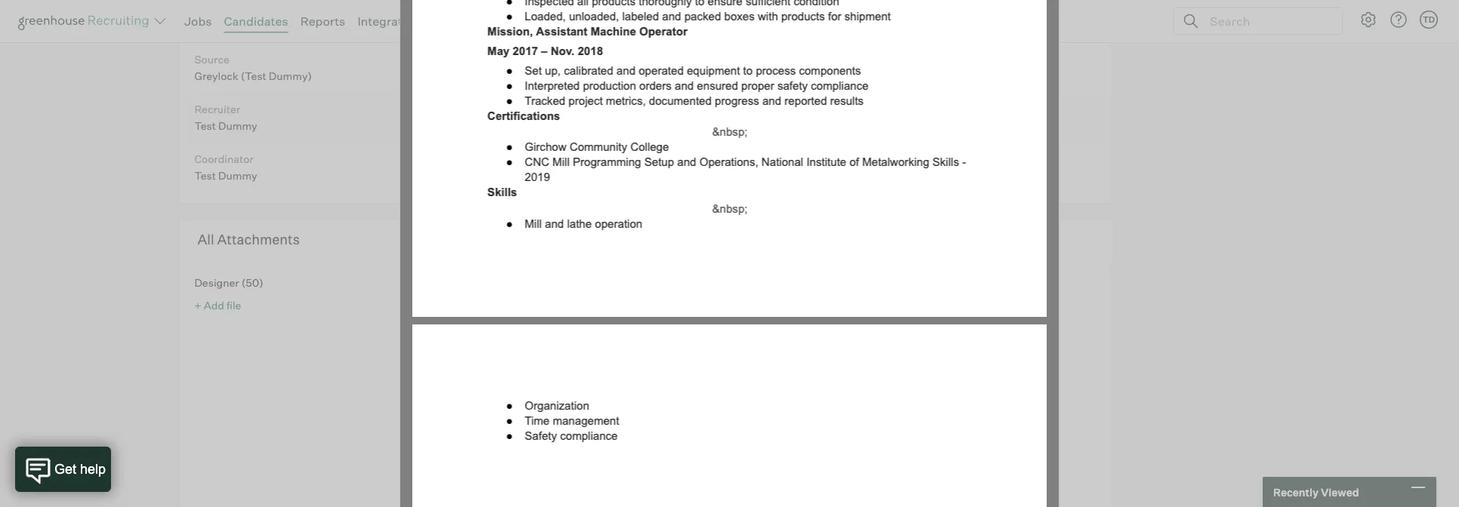 Task type: vqa. For each thing, say whether or not it's contained in the screenshot.
the bottommost Dummy
yes



Task type: locate. For each thing, give the bounding box(es) containing it.
dummy
[[218, 119, 257, 132], [218, 169, 257, 182]]

2 test from the top
[[194, 169, 216, 182]]

0 horizontal spatial add
[[204, 299, 224, 312]]

+
[[194, 299, 201, 312]]

coordinator
[[194, 152, 254, 166]]

designer
[[194, 276, 239, 290]]

dummy for recruiter
[[218, 119, 257, 132]]

1 test from the top
[[194, 119, 216, 132]]

test down coordinator
[[194, 169, 216, 182]]

(50)
[[242, 276, 263, 290]]

test inside coordinator test dummy
[[194, 169, 216, 182]]

source for source greylock (test dummy)
[[194, 53, 230, 66]]

attachments
[[217, 231, 300, 248]]

source
[[198, 2, 243, 19], [194, 53, 230, 66]]

dummy inside recruiter test dummy
[[218, 119, 257, 132]]

1 dummy from the top
[[218, 119, 257, 132]]

1 vertical spatial dummy
[[218, 169, 257, 182]]

test for recruiter test dummy
[[194, 119, 216, 132]]

file
[[227, 299, 241, 312]]

0 vertical spatial test
[[194, 119, 216, 132]]

viewed
[[1321, 486, 1360, 499]]

add
[[463, 14, 487, 29], [204, 299, 224, 312]]

add button
[[444, 8, 524, 35]]

reports link
[[300, 14, 346, 29]]

recruiter
[[194, 103, 240, 116]]

add inside popup button
[[463, 14, 487, 29]]

all attachments
[[198, 231, 300, 248]]

source up greylock
[[194, 53, 230, 66]]

coordinator test dummy
[[194, 152, 257, 182]]

dummy down recruiter on the left top of the page
[[218, 119, 257, 132]]

dummy inside coordinator test dummy
[[218, 169, 257, 182]]

greylock
[[194, 69, 238, 83]]

designer (50)
[[194, 276, 263, 290]]

1 vertical spatial source
[[194, 53, 230, 66]]

greenhouse recruiting image
[[18, 12, 154, 30]]

0 vertical spatial dummy
[[218, 119, 257, 132]]

source left &
[[198, 2, 243, 19]]

1 horizontal spatial add
[[463, 14, 487, 29]]

source & responsibility
[[198, 2, 349, 19]]

1 vertical spatial add
[[204, 299, 224, 312]]

dummy for coordinator
[[218, 169, 257, 182]]

dummy)
[[269, 69, 312, 83]]

0 vertical spatial source
[[198, 2, 243, 19]]

test down recruiter on the left top of the page
[[194, 119, 216, 132]]

recruiter test dummy
[[194, 103, 257, 132]]

0 vertical spatial add
[[463, 14, 487, 29]]

source inside source greylock (test dummy)
[[194, 53, 230, 66]]

2 dummy from the top
[[218, 169, 257, 182]]

1 vertical spatial test
[[194, 169, 216, 182]]

dummy down coordinator
[[218, 169, 257, 182]]

reports
[[300, 14, 346, 29]]

test
[[194, 119, 216, 132], [194, 169, 216, 182]]

test inside recruiter test dummy
[[194, 119, 216, 132]]



Task type: describe. For each thing, give the bounding box(es) containing it.
td button
[[1417, 8, 1441, 32]]

test for coordinator test dummy
[[194, 169, 216, 182]]

+ add file
[[194, 299, 241, 312]]

source greylock (test dummy)
[[194, 53, 314, 83]]

responsibility
[[258, 2, 349, 19]]

integrations link
[[358, 14, 426, 29]]

all
[[198, 231, 214, 248]]

td
[[1423, 14, 1436, 25]]

jobs
[[184, 14, 212, 29]]

+ add file link
[[194, 299, 241, 312]]

jobs link
[[184, 14, 212, 29]]

(test
[[241, 69, 267, 83]]

source for source & responsibility
[[198, 2, 243, 19]]

candidates
[[224, 14, 288, 29]]

recently viewed
[[1274, 486, 1360, 499]]

candidates link
[[224, 14, 288, 29]]

&
[[245, 2, 255, 19]]

configure image
[[1360, 11, 1378, 29]]

recently
[[1274, 486, 1319, 499]]

integrations
[[358, 14, 426, 29]]

Search text field
[[1207, 10, 1329, 32]]

td button
[[1420, 11, 1438, 29]]



